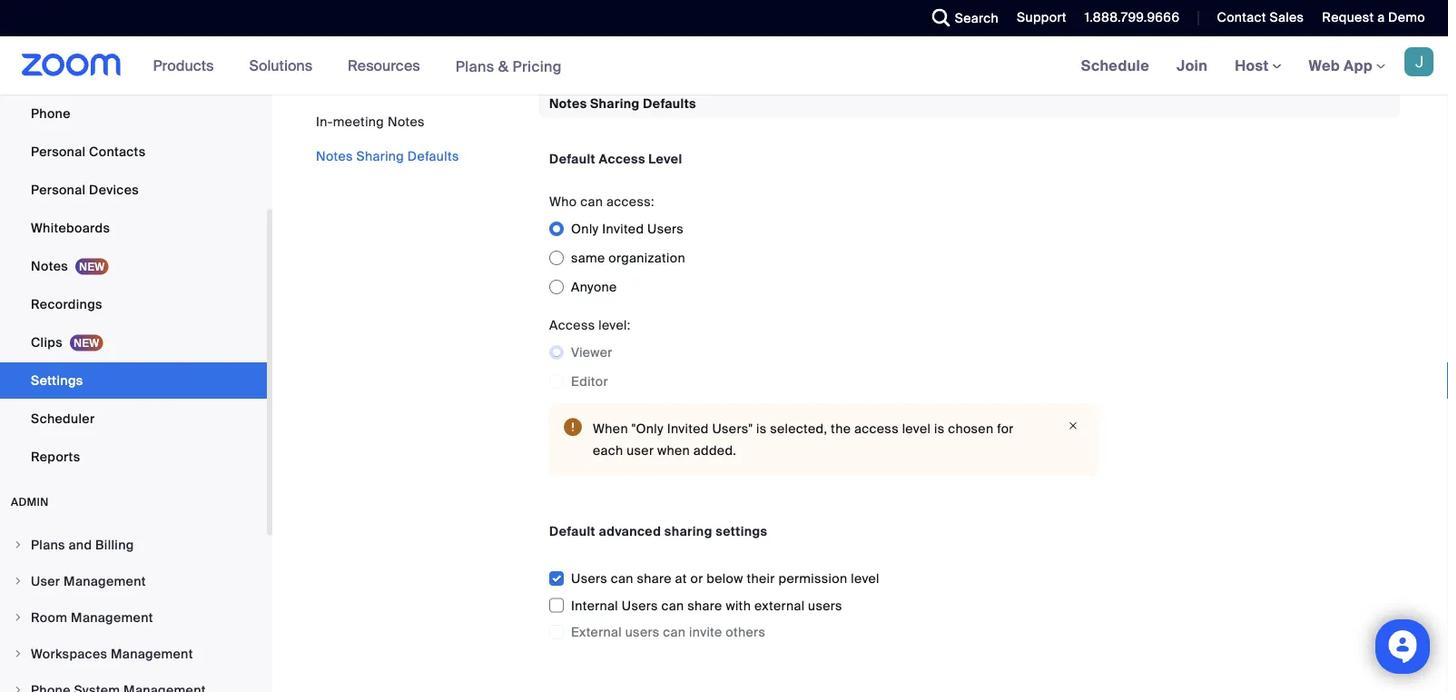Task type: locate. For each thing, give the bounding box(es) containing it.
access up viewer
[[550, 316, 595, 333]]

admin menu menu
[[0, 528, 267, 692]]

1 vertical spatial notes sharing defaults
[[316, 148, 459, 164]]

right image inside the workspaces management menu item
[[13, 649, 24, 659]]

app
[[1344, 56, 1373, 75]]

1 right image from the top
[[13, 540, 24, 550]]

1 horizontal spatial invited
[[667, 420, 709, 437]]

invited up when
[[667, 420, 709, 437]]

0 vertical spatial invited
[[602, 220, 644, 237]]

can left invite
[[663, 624, 686, 641]]

request
[[1323, 9, 1375, 26]]

anyone
[[571, 278, 617, 295]]

contact sales link
[[1204, 0, 1309, 36], [1218, 9, 1305, 26]]

is
[[757, 420, 767, 437], [935, 420, 945, 437]]

1 horizontal spatial plans
[[456, 57, 495, 76]]

share
[[637, 570, 672, 587], [688, 597, 723, 614]]

is left chosen
[[935, 420, 945, 437]]

notes down 'in-'
[[316, 148, 353, 164]]

0 vertical spatial personal
[[31, 143, 86, 160]]

0 horizontal spatial notes sharing defaults
[[316, 148, 459, 164]]

notes sharing defaults link
[[316, 148, 459, 164]]

right image left room
[[13, 612, 24, 623]]

plans & pricing
[[456, 57, 562, 76]]

users up the organization
[[648, 220, 684, 237]]

0 horizontal spatial level
[[851, 570, 880, 587]]

0 vertical spatial defaults
[[643, 95, 697, 112]]

3 right image from the top
[[13, 649, 24, 659]]

plans left &
[[456, 57, 495, 76]]

users up internal
[[571, 570, 608, 587]]

0 horizontal spatial defaults
[[408, 148, 459, 164]]

access:
[[607, 193, 655, 210]]

join
[[1177, 56, 1208, 75]]

1 vertical spatial users
[[626, 624, 660, 641]]

notes inside personal menu menu
[[31, 258, 68, 274]]

1 is from the left
[[757, 420, 767, 437]]

organization
[[609, 249, 686, 266]]

when "only invited users" is selected, the access level is chosen for each user when added. alert
[[550, 403, 1099, 476]]

the
[[831, 420, 851, 437]]

management inside the workspaces management menu item
[[111, 645, 193, 662]]

settings
[[716, 523, 768, 539]]

1 vertical spatial defaults
[[408, 148, 459, 164]]

right image for room management
[[13, 612, 24, 623]]

can up internal
[[611, 570, 634, 587]]

defaults inside menu bar
[[408, 148, 459, 164]]

in-meeting notes
[[316, 113, 425, 130]]

permission
[[779, 570, 848, 587]]

1 horizontal spatial defaults
[[643, 95, 697, 112]]

0 horizontal spatial plans
[[31, 536, 65, 553]]

invited inside 'when "only invited users" is selected, the access level is chosen for each user when added.'
[[667, 420, 709, 437]]

added.
[[694, 442, 737, 459]]

plans inside product information navigation
[[456, 57, 495, 76]]

warning image
[[564, 418, 582, 436]]

defaults down in-meeting notes
[[408, 148, 459, 164]]

right image left user
[[13, 576, 24, 587]]

plans & pricing link
[[456, 57, 562, 76], [456, 57, 562, 76]]

0 vertical spatial default
[[550, 150, 596, 167]]

sharing down in-meeting notes link
[[357, 148, 404, 164]]

access
[[855, 420, 899, 437]]

1 vertical spatial right image
[[13, 612, 24, 623]]

external
[[571, 624, 622, 641]]

2 right image from the top
[[13, 685, 24, 692]]

right image
[[13, 540, 24, 550], [13, 685, 24, 692]]

at
[[675, 570, 687, 587]]

0 vertical spatial level
[[903, 420, 931, 437]]

management up workspaces management in the bottom of the page
[[71, 609, 153, 626]]

right image inside user management menu item
[[13, 576, 24, 587]]

notes sharing defaults element
[[539, 89, 1401, 667]]

1 horizontal spatial level
[[903, 420, 931, 437]]

whiteboards
[[31, 219, 110, 236]]

join link
[[1164, 36, 1222, 94]]

personal up whiteboards
[[31, 181, 86, 198]]

personal
[[31, 143, 86, 160], [31, 181, 86, 198]]

level right 'access'
[[903, 420, 931, 437]]

personal devices
[[31, 181, 139, 198]]

clips
[[31, 334, 63, 351]]

notes sharing defaults up default access level
[[550, 95, 697, 112]]

level inside 'when "only invited users" is selected, the access level is chosen for each user when added.'
[[903, 420, 931, 437]]

management inside user management menu item
[[64, 573, 146, 590]]

banner
[[0, 36, 1449, 96]]

1 horizontal spatial users
[[809, 597, 843, 614]]

0 vertical spatial right image
[[13, 540, 24, 550]]

users"
[[713, 420, 753, 437]]

room management
[[31, 609, 153, 626]]

menu item
[[0, 673, 267, 692]]

sharing inside menu bar
[[357, 148, 404, 164]]

sharing up default access level
[[590, 95, 640, 112]]

products button
[[153, 36, 222, 94]]

web app
[[1309, 56, 1373, 75]]

1 vertical spatial sharing
[[357, 148, 404, 164]]

notes up notes sharing defaults link
[[388, 113, 425, 130]]

1 default from the top
[[550, 150, 596, 167]]

0 horizontal spatial users
[[626, 624, 660, 641]]

who
[[550, 193, 577, 210]]

share left at
[[637, 570, 672, 587]]

level right permission
[[851, 570, 880, 587]]

1 vertical spatial access
[[550, 316, 595, 333]]

2 is from the left
[[935, 420, 945, 437]]

1 horizontal spatial access
[[599, 150, 646, 167]]

settings link
[[0, 362, 267, 399]]

default
[[550, 150, 596, 167], [550, 523, 596, 539]]

1 vertical spatial share
[[688, 597, 723, 614]]

solutions button
[[249, 36, 321, 94]]

notes up 'recordings'
[[31, 258, 68, 274]]

1 personal from the top
[[31, 143, 86, 160]]

default for default access level
[[550, 150, 596, 167]]

meetings navigation
[[1068, 36, 1449, 96]]

right image left workspaces
[[13, 649, 24, 659]]

users
[[809, 597, 843, 614], [626, 624, 660, 641]]

can
[[581, 193, 603, 210], [611, 570, 634, 587], [662, 597, 685, 614], [663, 624, 686, 641]]

0 horizontal spatial sharing
[[357, 148, 404, 164]]

level
[[649, 150, 683, 167]]

workspaces management
[[31, 645, 193, 662]]

menu bar
[[316, 113, 459, 165]]

1 horizontal spatial share
[[688, 597, 723, 614]]

0 vertical spatial users
[[809, 597, 843, 614]]

users right external
[[626, 624, 660, 641]]

or
[[691, 570, 704, 587]]

1 vertical spatial personal
[[31, 181, 86, 198]]

default up who
[[550, 150, 596, 167]]

0 horizontal spatial invited
[[602, 220, 644, 237]]

notes
[[550, 95, 587, 112], [388, 113, 425, 130], [316, 148, 353, 164], [31, 258, 68, 274]]

invited down access:
[[602, 220, 644, 237]]

1 horizontal spatial is
[[935, 420, 945, 437]]

zoom logo image
[[22, 54, 121, 76]]

2 default from the top
[[550, 523, 596, 539]]

management down billing
[[64, 573, 146, 590]]

chosen
[[948, 420, 994, 437]]

when
[[593, 420, 629, 437]]

management for workspaces management
[[111, 645, 193, 662]]

personal menu menu
[[0, 0, 267, 477]]

only
[[571, 220, 599, 237]]

level:
[[599, 316, 631, 333]]

room management menu item
[[0, 600, 267, 635]]

right image inside room management menu item
[[13, 612, 24, 623]]

sharing
[[590, 95, 640, 112], [357, 148, 404, 164]]

host button
[[1236, 56, 1282, 75]]

level
[[903, 420, 931, 437], [851, 570, 880, 587]]

access left level
[[599, 150, 646, 167]]

is right users"
[[757, 420, 767, 437]]

access
[[599, 150, 646, 167], [550, 316, 595, 333]]

0 horizontal spatial share
[[637, 570, 672, 587]]

share up invite
[[688, 597, 723, 614]]

users down permission
[[809, 597, 843, 614]]

1 horizontal spatial sharing
[[590, 95, 640, 112]]

management inside room management menu item
[[71, 609, 153, 626]]

selected,
[[770, 420, 828, 437]]

2 vertical spatial right image
[[13, 649, 24, 659]]

1 vertical spatial default
[[550, 523, 596, 539]]

right image
[[13, 576, 24, 587], [13, 612, 24, 623], [13, 649, 24, 659]]

1 vertical spatial management
[[71, 609, 153, 626]]

0 vertical spatial users
[[648, 220, 684, 237]]

0 vertical spatial share
[[637, 570, 672, 587]]

0 vertical spatial access
[[599, 150, 646, 167]]

1 vertical spatial plans
[[31, 536, 65, 553]]

2 personal from the top
[[31, 181, 86, 198]]

0 vertical spatial plans
[[456, 57, 495, 76]]

1 right image from the top
[[13, 576, 24, 587]]

2 right image from the top
[[13, 612, 24, 623]]

defaults up level
[[643, 95, 697, 112]]

personal down phone
[[31, 143, 86, 160]]

0 vertical spatial management
[[64, 573, 146, 590]]

only invited users
[[571, 220, 684, 237]]

option group
[[550, 0, 1150, 39]]

0 vertical spatial notes sharing defaults
[[550, 95, 697, 112]]

defaults
[[643, 95, 697, 112], [408, 148, 459, 164]]

personal inside personal contacts 'link'
[[31, 143, 86, 160]]

invited
[[602, 220, 644, 237], [667, 420, 709, 437]]

request a demo link
[[1309, 0, 1449, 36], [1323, 9, 1426, 26]]

0 vertical spatial right image
[[13, 576, 24, 587]]

user
[[31, 573, 60, 590]]

1 vertical spatial level
[[851, 570, 880, 587]]

management for user management
[[64, 573, 146, 590]]

1 vertical spatial right image
[[13, 685, 24, 692]]

their
[[747, 570, 775, 587]]

management down room management menu item
[[111, 645, 193, 662]]

users up external users can invite others
[[622, 597, 658, 614]]

default for default advanced sharing settings
[[550, 523, 596, 539]]

1 vertical spatial invited
[[667, 420, 709, 437]]

0 horizontal spatial is
[[757, 420, 767, 437]]

plans left and
[[31, 536, 65, 553]]

notes sharing defaults down in-meeting notes link
[[316, 148, 459, 164]]

scheduler link
[[0, 401, 267, 437]]

1.888.799.9666 button up schedule
[[1072, 0, 1185, 36]]

plans inside 'plans and billing' menu item
[[31, 536, 65, 553]]

1.888.799.9666 button
[[1072, 0, 1185, 36], [1085, 9, 1180, 26]]

2 vertical spatial management
[[111, 645, 193, 662]]

personal inside the personal devices link
[[31, 181, 86, 198]]

0 horizontal spatial access
[[550, 316, 595, 333]]

default left advanced
[[550, 523, 596, 539]]



Task type: describe. For each thing, give the bounding box(es) containing it.
resources button
[[348, 36, 428, 94]]

solutions
[[249, 56, 313, 75]]

when
[[658, 442, 690, 459]]

reports
[[31, 448, 80, 465]]

whiteboards link
[[0, 210, 267, 246]]

request a demo
[[1323, 9, 1426, 26]]

users can share at or below their permission level
[[571, 570, 880, 587]]

internal
[[571, 597, 619, 614]]

personal contacts
[[31, 143, 146, 160]]

in-
[[316, 113, 333, 130]]

viewer
[[571, 344, 613, 360]]

1.888.799.9666
[[1085, 9, 1180, 26]]

"only
[[632, 420, 664, 437]]

plans and billing
[[31, 536, 134, 553]]

scheduler
[[31, 410, 95, 427]]

personal for personal contacts
[[31, 143, 86, 160]]

user
[[627, 442, 654, 459]]

editor
[[571, 373, 608, 390]]

product information navigation
[[140, 36, 576, 96]]

invited inside who can access: option group
[[602, 220, 644, 237]]

personal for personal devices
[[31, 181, 86, 198]]

contact
[[1218, 9, 1267, 26]]

a
[[1378, 9, 1386, 26]]

phone
[[31, 105, 71, 122]]

notes down pricing
[[550, 95, 587, 112]]

search
[[955, 10, 999, 26]]

same organization
[[571, 249, 686, 266]]

demo
[[1389, 9, 1426, 26]]

web app button
[[1309, 56, 1386, 75]]

user management menu item
[[0, 564, 267, 599]]

right image inside 'plans and billing' menu item
[[13, 540, 24, 550]]

workspaces
[[31, 645, 107, 662]]

who can access:
[[550, 193, 655, 210]]

level for access
[[903, 420, 931, 437]]

right image for user management
[[13, 576, 24, 587]]

and
[[69, 536, 92, 553]]

settings
[[31, 372, 83, 389]]

sharing
[[665, 523, 713, 539]]

right image for workspaces management
[[13, 649, 24, 659]]

reports link
[[0, 439, 267, 475]]

support
[[1017, 9, 1067, 26]]

external users can invite others
[[571, 624, 766, 641]]

host
[[1236, 56, 1273, 75]]

close image
[[1063, 418, 1085, 434]]

default advanced sharing settings
[[550, 523, 768, 539]]

notes link
[[0, 248, 267, 284]]

contacts
[[89, 143, 146, 160]]

1.888.799.9666 button up schedule link
[[1085, 9, 1180, 26]]

banner containing products
[[0, 36, 1449, 96]]

admin
[[11, 495, 49, 509]]

who can access: option group
[[550, 214, 1099, 301]]

1 vertical spatial users
[[571, 570, 608, 587]]

resources
[[348, 56, 420, 75]]

workspaces management menu item
[[0, 637, 267, 671]]

access level:
[[550, 316, 631, 333]]

level for permission
[[851, 570, 880, 587]]

profile picture image
[[1405, 47, 1434, 76]]

billing
[[95, 536, 134, 553]]

internal users can share with external users
[[571, 597, 843, 614]]

1 horizontal spatial notes sharing defaults
[[550, 95, 697, 112]]

can up external users can invite others
[[662, 597, 685, 614]]

meeting
[[333, 113, 384, 130]]

products
[[153, 56, 214, 75]]

advanced
[[599, 523, 662, 539]]

access level: option group
[[550, 338, 1099, 396]]

plans for plans and billing
[[31, 536, 65, 553]]

external
[[755, 597, 805, 614]]

pricing
[[513, 57, 562, 76]]

user management
[[31, 573, 146, 590]]

2 vertical spatial users
[[622, 597, 658, 614]]

users inside who can access: option group
[[648, 220, 684, 237]]

personal devices link
[[0, 172, 267, 208]]

invite
[[689, 624, 723, 641]]

phone link
[[0, 95, 267, 132]]

default access level
[[550, 150, 683, 167]]

can up only
[[581, 193, 603, 210]]

for
[[998, 420, 1014, 437]]

personal contacts link
[[0, 134, 267, 170]]

schedule
[[1082, 56, 1150, 75]]

recordings link
[[0, 286, 267, 322]]

room
[[31, 609, 68, 626]]

clips link
[[0, 324, 267, 361]]

plans for plans & pricing
[[456, 57, 495, 76]]

others
[[726, 624, 766, 641]]

below
[[707, 570, 744, 587]]

plans and billing menu item
[[0, 528, 267, 562]]

menu bar containing in-meeting notes
[[316, 113, 459, 165]]

schedule link
[[1068, 36, 1164, 94]]

sales
[[1270, 9, 1305, 26]]

with
[[726, 597, 751, 614]]

when "only invited users" is selected, the access level is chosen for each user when added.
[[593, 420, 1014, 459]]

same
[[571, 249, 605, 266]]

devices
[[89, 181, 139, 198]]

contact sales
[[1218, 9, 1305, 26]]

each
[[593, 442, 624, 459]]

side navigation navigation
[[0, 0, 273, 692]]

search button
[[919, 0, 1004, 36]]

management for room management
[[71, 609, 153, 626]]

in-meeting notes link
[[316, 113, 425, 130]]

0 vertical spatial sharing
[[590, 95, 640, 112]]

web
[[1309, 56, 1341, 75]]



Task type: vqa. For each thing, say whether or not it's contained in the screenshot.
window new icon
no



